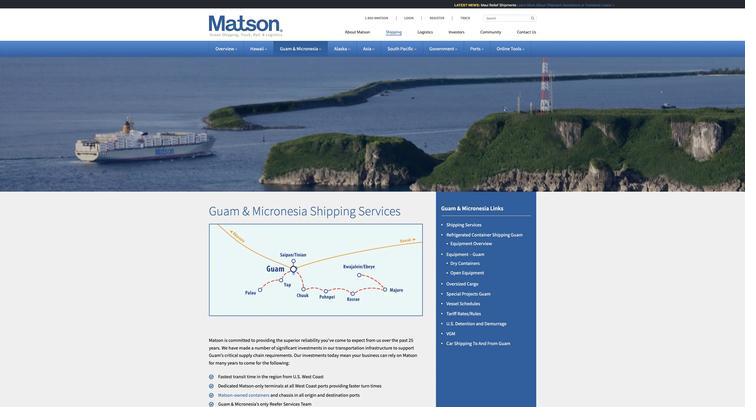 Task type: locate. For each thing, give the bounding box(es) containing it.
u.s. detention and demurrage link
[[447, 321, 507, 327]]

& inside section
[[457, 205, 461, 212]]

loans
[[598, 3, 607, 7]]

hawaii
[[250, 46, 264, 52]]

supply
[[239, 353, 252, 359]]

equipment down refrigerated
[[451, 241, 473, 247]]

ports
[[318, 383, 328, 390], [350, 393, 360, 399]]

have
[[229, 345, 238, 351]]

is
[[225, 338, 228, 344]]

1 vertical spatial equipment
[[447, 252, 469, 258]]

refrigerated container shipping guam link
[[447, 232, 523, 238]]

logistics
[[418, 30, 433, 35]]

equipment for equipment – guam
[[447, 252, 469, 258]]

vessel
[[447, 301, 459, 307]]

–
[[470, 252, 472, 258]]

container up equipment overview link
[[472, 232, 492, 238]]

top menu navigation
[[345, 28, 537, 39]]

investors link
[[441, 28, 473, 39]]

about inside top menu 'navigation'
[[345, 30, 356, 35]]

dry containers link
[[451, 261, 480, 267]]

all left origin
[[299, 393, 304, 399]]

matson up years.
[[209, 338, 224, 344]]

overview link
[[216, 46, 238, 52]]

and down rates/rules
[[476, 321, 484, 327]]

0 horizontal spatial matson
[[209, 338, 224, 344]]

1 vertical spatial come
[[244, 361, 255, 367]]

matson- up the matson-owned containers link
[[239, 383, 255, 390]]

0 vertical spatial all
[[290, 383, 294, 390]]

2 horizontal spatial in
[[323, 345, 327, 351]]

car shipping to and from guam link
[[447, 341, 511, 347]]

1 vertical spatial ports
[[350, 393, 360, 399]]

all
[[290, 383, 294, 390], [299, 393, 304, 399]]

for down guam's
[[209, 361, 215, 367]]

0 horizontal spatial overview
[[216, 46, 234, 52]]

0 horizontal spatial u.s.
[[293, 374, 301, 380]]

track
[[461, 16, 471, 20]]

alaska link
[[334, 46, 350, 52]]

requirements.
[[265, 353, 293, 359]]

1 horizontal spatial from
[[366, 338, 376, 344]]

matson down support
[[403, 353, 418, 359]]

in down dedicated matson-only terminals at all west coast ports providing faster turn times
[[294, 393, 298, 399]]

0 horizontal spatial ports
[[318, 383, 328, 390]]

0 vertical spatial u.s.
[[447, 321, 455, 327]]

container right or in the top right of the page
[[581, 3, 597, 7]]

oversized
[[447, 281, 466, 287]]

&
[[293, 46, 296, 52], [242, 203, 250, 219], [457, 205, 461, 212]]

0 vertical spatial from
[[366, 338, 376, 344]]

None search field
[[484, 15, 537, 22]]

learn
[[513, 3, 522, 7]]

& for guam & micronesia links
[[457, 205, 461, 212]]

open equipment
[[451, 270, 484, 276]]

0 horizontal spatial container
[[472, 232, 492, 238]]

u.s. up dedicated matson-only terminals at all west coast ports providing faster turn times
[[293, 374, 301, 380]]

services
[[359, 203, 401, 219], [465, 222, 482, 228]]

0 vertical spatial come
[[335, 338, 346, 344]]

the up significant
[[276, 338, 283, 344]]

4matson
[[374, 16, 389, 20]]

from
[[366, 338, 376, 344], [283, 374, 292, 380]]

guam image
[[290, 258, 350, 317], [290, 267, 350, 326], [355, 272, 415, 331], [277, 277, 337, 337], [300, 286, 360, 346], [382, 286, 442, 346], [256, 288, 315, 347], [322, 288, 382, 347], [350, 290, 409, 349]]

only
[[255, 383, 264, 390]]

0 vertical spatial about
[[532, 3, 542, 7]]

about matson
[[345, 30, 370, 35]]

owned
[[234, 393, 248, 399]]

about up alaska link
[[345, 30, 356, 35]]

u.s. up vgm link
[[447, 321, 455, 327]]

latest
[[450, 3, 463, 7]]

2 horizontal spatial &
[[457, 205, 461, 212]]

services inside guam & micronesia links section
[[465, 222, 482, 228]]

reliability
[[301, 338, 320, 344]]

1 horizontal spatial u.s.
[[447, 321, 455, 327]]

equipment
[[451, 241, 473, 247], [447, 252, 469, 258], [462, 270, 484, 276]]

or
[[577, 3, 580, 7]]

and down terminals
[[271, 393, 278, 399]]

the down chain
[[263, 361, 269, 367]]

1 horizontal spatial &
[[293, 46, 296, 52]]

come
[[335, 338, 346, 344], [244, 361, 255, 367]]

0 vertical spatial in
[[323, 345, 327, 351]]

1 horizontal spatial overview
[[474, 241, 492, 247]]

in right time
[[257, 374, 261, 380]]

and right origin
[[318, 393, 325, 399]]

0 vertical spatial ports
[[318, 383, 328, 390]]

all right "at"
[[290, 383, 294, 390]]

equipment down "containers"
[[462, 270, 484, 276]]

0 horizontal spatial from
[[283, 374, 292, 380]]

0 horizontal spatial about
[[345, 30, 356, 35]]

1 vertical spatial u.s.
[[293, 374, 301, 380]]

hawaii link
[[250, 46, 267, 52]]

west
[[302, 374, 312, 380], [295, 383, 305, 390]]

1 vertical spatial container
[[472, 232, 492, 238]]

from inside matson is committed to providing the superior reliability you've come to expect from us over the past 25 years. we have made a number of significant investments in our transportation infrastructure to support guam's critical supply chain requirements. our investments today mean your business can rely on matson for many years to come for the following:
[[366, 338, 376, 344]]

1 horizontal spatial all
[[299, 393, 304, 399]]

u.s. inside guam & micronesia links section
[[447, 321, 455, 327]]

matson down 1-
[[357, 30, 370, 35]]

micronesia inside section
[[462, 205, 489, 212]]

shipping
[[386, 30, 402, 35], [310, 203, 356, 219], [447, 222, 465, 228], [493, 232, 510, 238], [454, 341, 472, 347]]

community link
[[473, 28, 510, 39]]

micronesia for guam & micronesia links
[[462, 205, 489, 212]]

2 horizontal spatial and
[[476, 321, 484, 327]]

us
[[532, 30, 537, 35]]

from left us
[[366, 338, 376, 344]]

shipping services
[[447, 222, 482, 228]]

0 horizontal spatial come
[[244, 361, 255, 367]]

1 horizontal spatial come
[[335, 338, 346, 344]]

1 vertical spatial matson
[[209, 338, 224, 344]]

2 vertical spatial equipment
[[462, 270, 484, 276]]

guam & micronesia links
[[441, 205, 504, 212]]

ports down faster
[[350, 393, 360, 399]]

to
[[251, 338, 255, 344], [347, 338, 351, 344], [394, 345, 398, 351], [239, 361, 243, 367]]

1 horizontal spatial matson
[[357, 30, 370, 35]]

west right "at"
[[295, 383, 305, 390]]

matson- down dedicated
[[218, 393, 234, 399]]

government link
[[430, 46, 458, 52]]

1 horizontal spatial container
[[581, 3, 597, 7]]

dry
[[451, 261, 458, 267]]

come down supply
[[244, 361, 255, 367]]

1 vertical spatial from
[[283, 374, 292, 380]]

1 vertical spatial overview
[[474, 241, 492, 247]]

in left our
[[323, 345, 327, 351]]

ports link
[[471, 46, 484, 52]]

0 vertical spatial overview
[[216, 46, 234, 52]]

providing up destination
[[329, 383, 348, 390]]

time
[[247, 374, 256, 380]]

for down chain
[[256, 361, 262, 367]]

expect
[[352, 338, 365, 344]]

1 vertical spatial about
[[345, 30, 356, 35]]

1 vertical spatial services
[[465, 222, 482, 228]]

login
[[405, 16, 414, 20]]

come up transportation
[[335, 338, 346, 344]]

about right more
[[532, 3, 542, 7]]

& for guam & micronesia
[[293, 46, 296, 52]]

logistics link
[[410, 28, 441, 39]]

ports up destination
[[318, 383, 328, 390]]

Search search field
[[484, 15, 537, 22]]

your
[[352, 353, 361, 359]]

0 vertical spatial matson
[[357, 30, 370, 35]]

schedules
[[460, 301, 480, 307]]

tariff rates/rules
[[447, 311, 481, 317]]

transportation
[[336, 345, 365, 351]]

1 horizontal spatial and
[[318, 393, 325, 399]]

micronesia for guam & micronesia shipping services
[[252, 203, 308, 219]]

to up rely
[[394, 345, 398, 351]]

u.s. detention and demurrage
[[447, 321, 507, 327]]

0 vertical spatial services
[[359, 203, 401, 219]]

1 horizontal spatial matson-
[[239, 383, 255, 390]]

to up transportation
[[347, 338, 351, 344]]

800-
[[368, 16, 374, 20]]

matson inside about matson link
[[357, 30, 370, 35]]

1 horizontal spatial services
[[465, 222, 482, 228]]

west up dedicated matson-only terminals at all west coast ports providing faster turn times
[[302, 374, 312, 380]]

more
[[523, 3, 531, 7]]

0 horizontal spatial &
[[242, 203, 250, 219]]

0 horizontal spatial in
[[257, 374, 261, 380]]

2 vertical spatial in
[[294, 393, 298, 399]]

0 vertical spatial providing
[[256, 338, 275, 344]]

equipment up dry at the right of the page
[[447, 252, 469, 258]]

significant
[[277, 345, 297, 351]]

south pacific link
[[388, 46, 417, 52]]

from up "at"
[[283, 374, 292, 380]]

1 horizontal spatial for
[[256, 361, 262, 367]]

0 horizontal spatial for
[[209, 361, 215, 367]]

0 vertical spatial equipment
[[451, 241, 473, 247]]

special
[[447, 291, 461, 297]]

to
[[473, 341, 478, 347]]

1 vertical spatial providing
[[329, 383, 348, 390]]

online tools
[[497, 46, 522, 52]]

register
[[430, 16, 445, 20]]

1 vertical spatial all
[[299, 393, 304, 399]]

about
[[532, 3, 542, 7], [345, 30, 356, 35]]

the
[[276, 338, 283, 344], [392, 338, 399, 344], [263, 361, 269, 367], [262, 374, 268, 380]]

0 horizontal spatial matson-
[[218, 393, 234, 399]]

asia link
[[363, 46, 375, 52]]

shipping inside top menu 'navigation'
[[386, 30, 402, 35]]

2 horizontal spatial matson
[[403, 353, 418, 359]]

coast
[[313, 374, 324, 380], [306, 383, 317, 390]]

1 for from the left
[[209, 361, 215, 367]]

1 horizontal spatial about
[[532, 3, 542, 7]]

providing up number
[[256, 338, 275, 344]]

search image
[[532, 16, 535, 20]]

0 horizontal spatial providing
[[256, 338, 275, 344]]



Task type: vqa. For each thing, say whether or not it's contained in the screenshot.
special projects guam LINK at the right of page
yes



Task type: describe. For each thing, give the bounding box(es) containing it.
>
[[608, 3, 610, 7]]

mean
[[340, 353, 351, 359]]

open
[[451, 270, 461, 276]]

transit
[[233, 374, 246, 380]]

the left past
[[392, 338, 399, 344]]

track link
[[453, 16, 471, 20]]

region
[[269, 374, 282, 380]]

tariff
[[447, 311, 457, 317]]

learn more about shipment assistance or container loans > link
[[513, 3, 610, 7]]

vgm link
[[447, 331, 456, 337]]

matson-owned containers and chassis in all origin and destination ports
[[218, 393, 360, 399]]

tariff rates/rules link
[[447, 311, 481, 317]]

1 vertical spatial in
[[257, 374, 261, 380]]

0 horizontal spatial and
[[271, 393, 278, 399]]

providing inside matson is committed to providing the superior reliability you've come to expect from us over the past 25 years. we have made a number of significant investments in our transportation infrastructure to support guam's critical supply chain requirements. our investments today mean your business can rely on matson for many years to come for the following:
[[256, 338, 275, 344]]

fastest transit time in the region from u.s. west coast
[[218, 374, 324, 380]]

vgm
[[447, 331, 456, 337]]

relief
[[485, 3, 494, 7]]

at
[[285, 383, 289, 390]]

you've
[[321, 338, 334, 344]]

2 for from the left
[[256, 361, 262, 367]]

can
[[380, 353, 388, 359]]

1 horizontal spatial ports
[[350, 393, 360, 399]]

turn
[[361, 383, 370, 390]]

superior
[[284, 338, 300, 344]]

overview inside guam & micronesia links section
[[474, 241, 492, 247]]

guam's
[[209, 353, 224, 359]]

1 horizontal spatial in
[[294, 393, 298, 399]]

matson containership sailing for guam shipping service. image
[[0, 49, 746, 192]]

assistance
[[559, 3, 576, 7]]

to right years
[[239, 361, 243, 367]]

1 vertical spatial west
[[295, 383, 305, 390]]

our
[[328, 345, 335, 351]]

equipment for equipment overview
[[451, 241, 473, 247]]

special projects guam link
[[447, 291, 491, 297]]

vessel schedules link
[[447, 301, 480, 307]]

to up a
[[251, 338, 255, 344]]

chain
[[253, 353, 264, 359]]

ports
[[471, 46, 481, 52]]

maui
[[477, 3, 484, 7]]

faster
[[349, 383, 360, 390]]

shipment
[[543, 3, 558, 7]]

0 vertical spatial investments
[[298, 345, 322, 351]]

0 vertical spatial west
[[302, 374, 312, 380]]

origin
[[305, 393, 317, 399]]

years
[[228, 361, 238, 367]]

latest news: maui relief shipments learn more about shipment assistance or container loans >
[[450, 3, 610, 7]]

infrastructure
[[366, 345, 393, 351]]

1 vertical spatial coast
[[306, 383, 317, 390]]

investors
[[449, 30, 465, 35]]

1-800-4matson
[[365, 16, 389, 20]]

us
[[377, 338, 381, 344]]

equipment overview
[[451, 241, 492, 247]]

of
[[272, 345, 276, 351]]

support
[[399, 345, 414, 351]]

pacific
[[401, 46, 414, 52]]

0 vertical spatial container
[[581, 3, 597, 7]]

car
[[447, 341, 454, 347]]

open equipment link
[[451, 270, 484, 276]]

dedicated matson-only terminals at all west coast ports providing faster turn times
[[218, 383, 382, 390]]

times
[[371, 383, 382, 390]]

contact
[[517, 30, 531, 35]]

container inside guam & micronesia links section
[[472, 232, 492, 238]]

0 horizontal spatial services
[[359, 203, 401, 219]]

0 vertical spatial matson-
[[239, 383, 255, 390]]

1-800-4matson link
[[365, 16, 396, 20]]

refrigerated container shipping guam
[[447, 232, 523, 238]]

dedicated
[[218, 383, 238, 390]]

many
[[216, 361, 227, 367]]

online tools link
[[497, 46, 525, 52]]

map guam image
[[209, 224, 423, 317]]

guam & micronesia links section
[[430, 192, 543, 408]]

contact us
[[517, 30, 537, 35]]

number
[[255, 345, 271, 351]]

1 vertical spatial investments
[[303, 353, 327, 359]]

cargo
[[467, 281, 479, 287]]

today
[[328, 353, 339, 359]]

login link
[[396, 16, 422, 20]]

and
[[479, 341, 487, 347]]

blue matson logo with ocean, shipping, truck, rail and logistics written beneath it. image
[[209, 16, 283, 37]]

vessel schedules
[[447, 301, 480, 307]]

our
[[294, 353, 302, 359]]

we
[[222, 345, 228, 351]]

2 vertical spatial matson
[[403, 353, 418, 359]]

asia
[[363, 46, 372, 52]]

government
[[430, 46, 454, 52]]

& for guam & micronesia shipping services
[[242, 203, 250, 219]]

online
[[497, 46, 510, 52]]

25
[[409, 338, 414, 344]]

1 vertical spatial matson-
[[218, 393, 234, 399]]

the left region
[[262, 374, 268, 380]]

and inside guam & micronesia links section
[[476, 321, 484, 327]]

destination
[[326, 393, 349, 399]]

containers
[[249, 393, 270, 399]]

news:
[[464, 3, 476, 7]]

register link
[[422, 16, 453, 20]]

1 horizontal spatial providing
[[329, 383, 348, 390]]

contact us link
[[510, 28, 537, 39]]

micronesia for guam & micronesia
[[297, 46, 318, 52]]

made
[[239, 345, 251, 351]]

car shipping to and from guam
[[447, 341, 511, 347]]

following:
[[270, 361, 290, 367]]

projects
[[462, 291, 478, 297]]

special projects guam
[[447, 291, 491, 297]]

alaska
[[334, 46, 347, 52]]

matson is committed to providing the superior reliability you've come to expect from us over the past 25 years. we have made a number of significant investments in our transportation infrastructure to support guam's critical supply chain requirements. our investments today mean your business can rely on matson for many years to come for the following:
[[209, 338, 418, 367]]

0 vertical spatial coast
[[313, 374, 324, 380]]

demurrage
[[485, 321, 507, 327]]

0 horizontal spatial all
[[290, 383, 294, 390]]

dry containers
[[451, 261, 480, 267]]

south
[[388, 46, 400, 52]]

oversized cargo
[[447, 281, 479, 287]]

matson-owned containers link
[[218, 393, 270, 399]]

in inside matson is committed to providing the superior reliability you've come to expect from us over the past 25 years. we have made a number of significant investments in our transportation infrastructure to support guam's critical supply chain requirements. our investments today mean your business can rely on matson for many years to come for the following:
[[323, 345, 327, 351]]

past
[[399, 338, 408, 344]]



